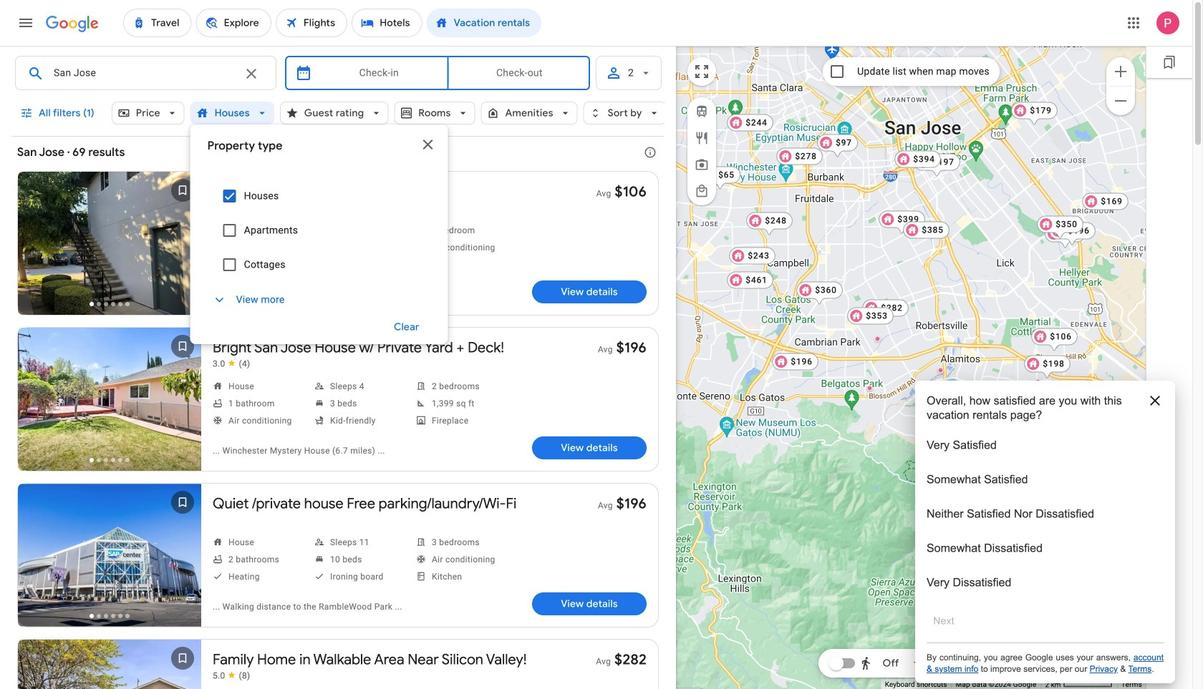 Task type: describe. For each thing, give the bounding box(es) containing it.
pet friendly fully equipped single floor home image
[[875, 336, 881, 342]]

back image
[[19, 385, 54, 420]]

filters form
[[11, 46, 667, 345]]

next image for save quiet /private house free parking/laundry/wi-fi to collection image
[[165, 541, 200, 576]]

photos list for save quiet /private house free parking/laundry/wi-fi to collection image
[[18, 484, 201, 640]]

wow! better than a hotel! spacious 4br in san jose image
[[1035, 379, 1041, 385]]

save don's comfy private room to collection image
[[165, 173, 200, 208]]

back image for photo 1 corresponding to next image
[[19, 229, 54, 264]]

Search for places, hotels and more text field
[[53, 57, 234, 90]]

light filled newly built  almaden foothill adu with private yard and entrance image
[[929, 439, 935, 444]]

3 out of 5 stars from 4 reviews image
[[213, 358, 250, 370]]

save family home in walkable area near silicon valley! to collection image
[[165, 642, 200, 676]]

back image for photo 1 corresponding to next icon associated with save quiet /private house free parking/laundry/wi-fi to collection image
[[19, 541, 54, 576]]

save bright san jose house w/ private yard + deck! to collection image
[[165, 329, 200, 364]]

photo 1 image for next icon associated with save bright san jose house w/ private yard + deck! to collection image
[[18, 328, 201, 471]]

photo 1 image for next icon associated with save quiet /private house free parking/laundry/wi-fi to collection image
[[18, 484, 201, 627]]

zoom in map image
[[1112, 63, 1130, 80]]

simple, cozy 2-bedroom in san jose image
[[938, 368, 944, 374]]



Task type: vqa. For each thing, say whether or not it's contained in the screenshot.
PRIVATE FULLY FURNISHED GUEST HOUSE W\/ POOL icon
yes



Task type: locate. For each thing, give the bounding box(es) containing it.
next image
[[165, 229, 200, 264]]

next image down save quiet /private house free parking/laundry/wi-fi to collection image
[[165, 541, 200, 576]]

clear image
[[243, 65, 260, 82]]

Check-in text field
[[321, 57, 437, 90]]

next image for save bright san jose house w/ private yard + deck! to collection image
[[165, 385, 200, 420]]

1 vertical spatial back image
[[19, 541, 54, 576]]

close dialog image
[[420, 136, 437, 153]]

4 photos list from the top
[[18, 640, 201, 690]]

learn more about these results image
[[633, 135, 668, 170]]

2 photos list from the top
[[18, 328, 201, 483]]

2 back image from the top
[[19, 541, 54, 576]]

1 vertical spatial next image
[[165, 541, 200, 576]]

main menu image
[[17, 14, 34, 32]]

photos list
[[18, 172, 201, 327], [18, 328, 201, 483], [18, 484, 201, 640], [18, 640, 201, 690]]

1 photo 1 image from the top
[[18, 172, 201, 315]]

save quiet /private house free parking/laundry/wi-fi to collection image
[[165, 486, 200, 520]]

photos list for save don's comfy private room to collection icon
[[18, 172, 201, 327]]

photo 1 image for next image
[[18, 172, 201, 315]]

photo 1 image
[[18, 172, 201, 315], [18, 328, 201, 471], [18, 484, 201, 627], [18, 640, 201, 690]]

Check-out text field
[[460, 57, 579, 90]]

3 photos list from the top
[[18, 484, 201, 640]]

view larger map image
[[693, 63, 711, 80]]

4 photo 1 image from the top
[[18, 640, 201, 690]]

0 vertical spatial next image
[[165, 385, 200, 420]]

3 photo 1 image from the top
[[18, 484, 201, 627]]

2 next image from the top
[[165, 541, 200, 576]]

1 back image from the top
[[19, 229, 54, 264]]

zoom out map image
[[1112, 92, 1130, 109]]

map region
[[676, 46, 1147, 690]]

1 next image from the top
[[165, 385, 200, 420]]

2 photo 1 image from the top
[[18, 328, 201, 471]]

next image
[[165, 385, 200, 420], [165, 541, 200, 576]]

5 out of 5 stars from 8 reviews image
[[213, 671, 250, 682]]

1 photos list from the top
[[18, 172, 201, 327]]

next image down save bright san jose house w/ private yard + deck! to collection image
[[165, 385, 200, 420]]

photos list for save bright san jose house w/ private yard + deck! to collection image
[[18, 328, 201, 483]]

private fully furnished guest house w\/ pool image
[[867, 386, 873, 391]]

back image
[[19, 229, 54, 264], [19, 541, 54, 576]]

0 vertical spatial back image
[[19, 229, 54, 264]]



